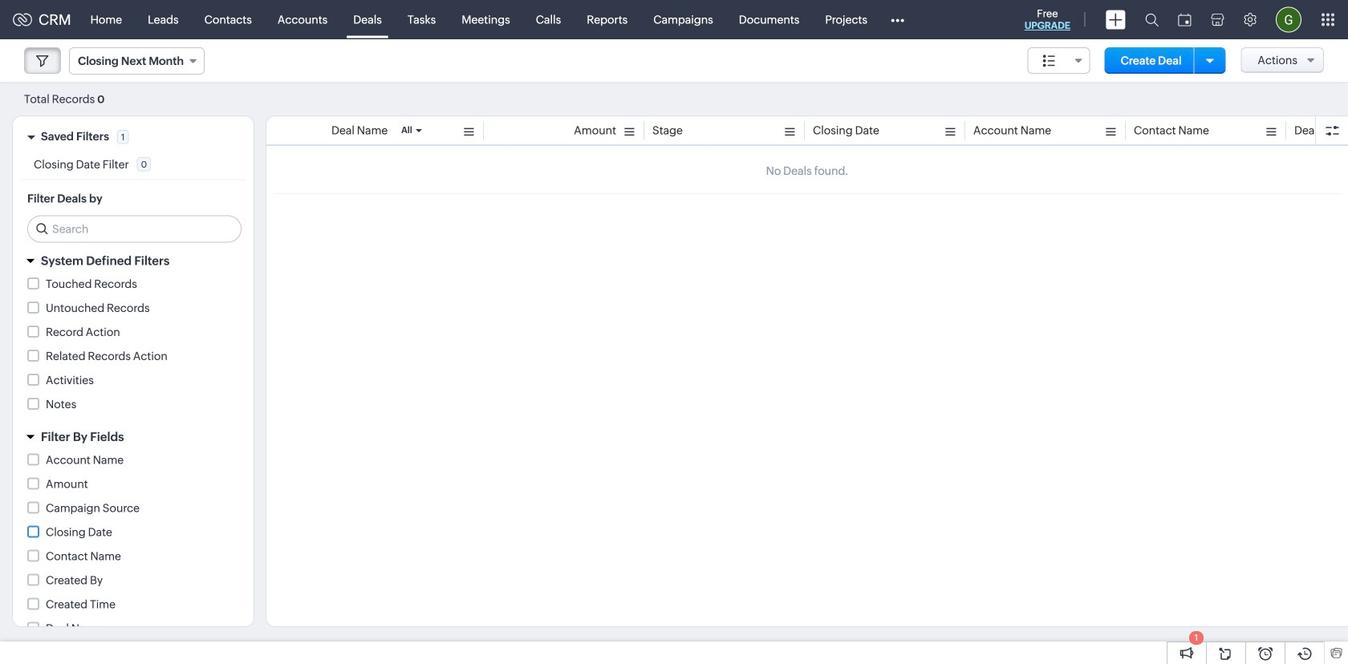 Task type: locate. For each thing, give the bounding box(es) containing it.
search image
[[1145, 13, 1159, 26]]

logo image
[[13, 13, 32, 26]]

None field
[[69, 47, 205, 75], [1028, 47, 1090, 74], [69, 47, 205, 75]]

create menu element
[[1096, 0, 1135, 39]]



Task type: vqa. For each thing, say whether or not it's contained in the screenshot.
Reports
no



Task type: describe. For each thing, give the bounding box(es) containing it.
none field size
[[1028, 47, 1090, 74]]

create menu image
[[1106, 10, 1126, 29]]

profile image
[[1276, 7, 1301, 32]]

search element
[[1135, 0, 1168, 39]]

calendar image
[[1178, 13, 1192, 26]]

profile element
[[1266, 0, 1311, 39]]

size image
[[1043, 54, 1056, 68]]

Search text field
[[28, 216, 241, 242]]

Other Modules field
[[880, 7, 915, 32]]



